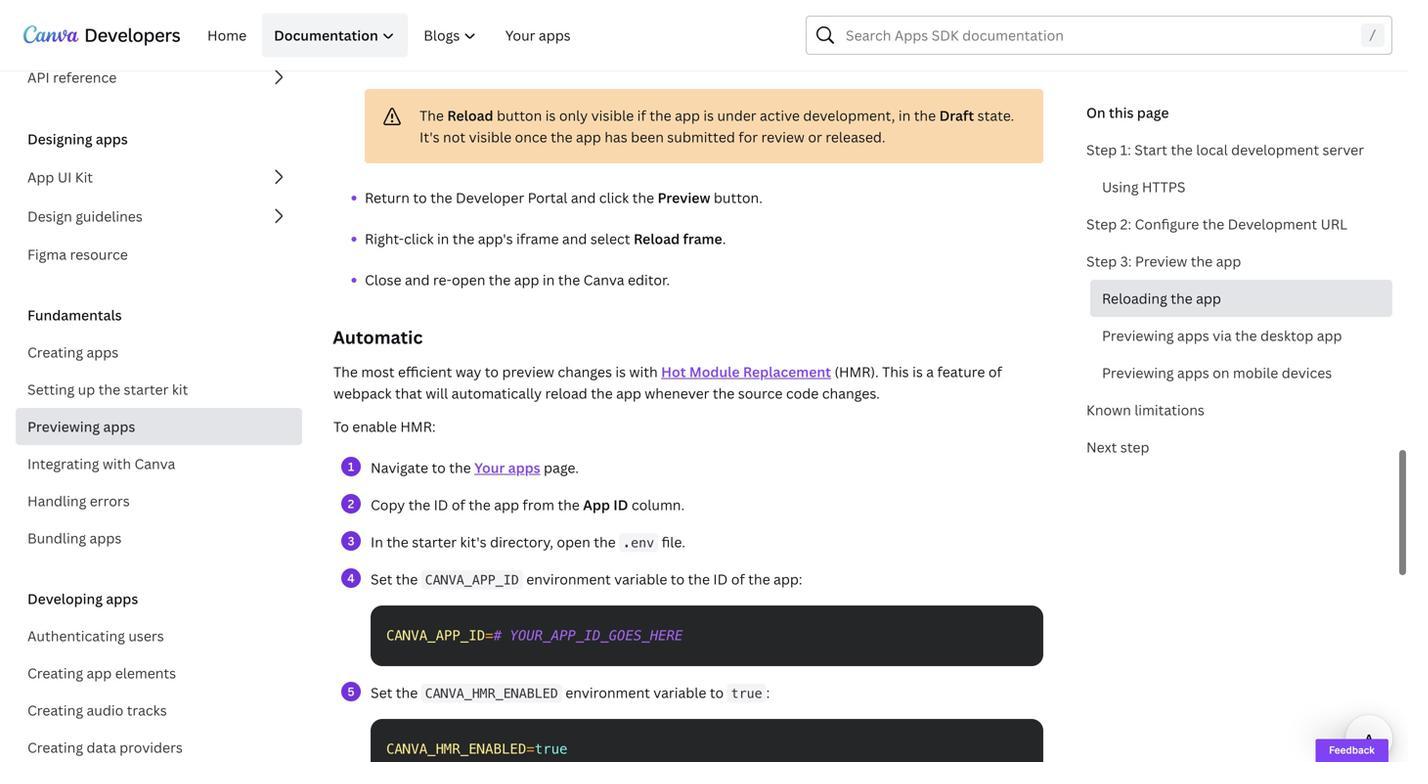 Task type: describe. For each thing, give the bounding box(es) containing it.
(hmr). this is a feature of webpack that will automatically reload the app whenever the source code changes.
[[334, 362, 1003, 403]]

on
[[1087, 103, 1106, 122]]

known limitations link
[[1075, 391, 1393, 428]]

using https
[[1102, 178, 1186, 196]]

1 vertical spatial canva
[[134, 454, 175, 473]]

api reference
[[27, 68, 117, 87]]

the inside "link"
[[1171, 289, 1193, 308]]

copy
[[371, 495, 405, 514]]

hot
[[661, 362, 686, 381]]

apps for creating apps
[[87, 343, 119, 361]]

canva_app_id = # your_app_id_goes_here
[[386, 628, 683, 644]]

the most efficient way to preview changes is with hot module replacement
[[334, 362, 831, 381]]

apps for your apps
[[539, 26, 571, 45]]

step 1: start the local development server link
[[1075, 131, 1393, 168]]

replacement
[[743, 362, 831, 381]]

0 horizontal spatial click
[[404, 229, 434, 248]]

state. it's not visible once the app has been submitted for review or released.
[[420, 106, 1015, 146]]

documentation
[[274, 26, 378, 45]]

the for the most efficient way to preview changes is with hot module replacement
[[334, 362, 358, 381]]

app right desktop
[[1317, 326, 1343, 345]]

previewing for previewing apps via the desktop app
[[1102, 326, 1174, 345]]

visible inside state. it's not visible once the app has been submitted for review or released.
[[469, 128, 512, 146]]

set the canva_app_id environment variable to the id of the app:
[[371, 570, 803, 588]]

efficient
[[398, 362, 452, 381]]

2 vertical spatial in
[[543, 270, 555, 289]]

1 horizontal spatial click
[[599, 188, 629, 207]]

the reload button is only visible if the app is under active development, in the draft
[[420, 106, 975, 125]]

setting
[[27, 380, 75, 399]]

2 vertical spatial and
[[405, 270, 430, 289]]

figma resource
[[27, 245, 128, 264]]

setting up the starter kit link
[[16, 371, 302, 408]]

directory,
[[490, 533, 554, 551]]

step for step 3: preview the app
[[1087, 252, 1117, 270]]

design
[[27, 207, 72, 225]]

reloading
[[1102, 289, 1168, 308]]

1 vertical spatial starter
[[412, 533, 457, 551]]

that
[[395, 384, 422, 403]]

next
[[1087, 438, 1117, 456]]

variable for true
[[654, 683, 707, 702]]

1 horizontal spatial id
[[614, 495, 628, 514]]

up
[[78, 380, 95, 399]]

this
[[882, 362, 909, 381]]

1 vertical spatial and
[[562, 229, 587, 248]]

variable for the
[[615, 570, 668, 588]]

on this page
[[1087, 103, 1169, 122]]

handling
[[27, 492, 86, 510]]

for
[[739, 128, 758, 146]]

handling errors
[[27, 492, 130, 510]]

via
[[1213, 326, 1232, 345]]

step 2: configure the development url link
[[1075, 205, 1393, 243]]

has
[[605, 128, 628, 146]]

navigate
[[371, 458, 429, 477]]

1 horizontal spatial with
[[629, 362, 658, 381]]

canva_hmr_enabled inside set the canva_hmr_enabled environment variable to true :
[[425, 686, 558, 701]]

server
[[1323, 140, 1365, 159]]

from
[[523, 495, 555, 514]]

it's
[[420, 128, 440, 146]]

set for the
[[371, 570, 393, 588]]

with inside integrating with canva link
[[103, 454, 131, 473]]

been
[[631, 128, 664, 146]]

0 vertical spatial app
[[27, 168, 54, 186]]

1 horizontal spatial visible
[[591, 106, 634, 125]]

whenever
[[645, 384, 710, 403]]

previewing apps on mobile devices link
[[1091, 354, 1393, 391]]

editor.
[[628, 270, 670, 289]]

url
[[1321, 215, 1348, 233]]

to up automatically
[[485, 362, 499, 381]]

1 horizontal spatial of
[[731, 570, 745, 588]]

return to the developer portal and click the preview button.
[[365, 188, 763, 207]]

on
[[1213, 363, 1230, 382]]

apps for designing apps
[[96, 130, 128, 148]]

authenticating
[[27, 627, 125, 645]]

integrating with canva
[[27, 454, 175, 473]]

is left only
[[546, 106, 556, 125]]

1 horizontal spatial canva
[[584, 270, 625, 289]]

mobile
[[1233, 363, 1279, 382]]

blogs
[[424, 26, 460, 45]]

if
[[637, 106, 646, 125]]

Search Apps SDK documentation text field
[[806, 16, 1393, 55]]

this
[[1109, 103, 1134, 122]]

released.
[[826, 128, 886, 146]]

= for environment variable to the id of the app:
[[485, 628, 494, 644]]

step 3: preview the app link
[[1075, 243, 1393, 280]]

step
[[1121, 438, 1150, 456]]

1 vertical spatial reload
[[634, 229, 680, 248]]

step for step 1: start the local development server
[[1087, 140, 1117, 159]]

reloading the app
[[1102, 289, 1222, 308]]

apps left page.
[[508, 458, 541, 477]]

changes
[[558, 362, 612, 381]]

design guidelines link
[[16, 197, 302, 236]]

your apps
[[506, 26, 571, 45]]

page
[[1137, 103, 1169, 122]]

setting up the starter kit
[[27, 380, 188, 399]]

0 horizontal spatial starter
[[124, 380, 169, 399]]

canva developers logo image
[[23, 25, 180, 45]]

0 horizontal spatial open
[[452, 270, 486, 289]]

on this page heading
[[1075, 102, 1393, 123]]

bundling
[[27, 529, 86, 547]]

kit
[[172, 380, 188, 399]]

creating data providers link
[[16, 729, 302, 762]]

of inside (hmr). this is a feature of webpack that will automatically reload the app whenever the source code changes.
[[989, 362, 1003, 381]]

documentation button
[[262, 13, 408, 57]]

step 1: start the local development server
[[1087, 140, 1365, 159]]

right-click in the app's iframe and select reload frame .
[[365, 229, 726, 248]]

environment for the
[[526, 570, 611, 588]]

users
[[128, 627, 164, 645]]

close
[[365, 270, 402, 289]]

app inside (hmr). this is a feature of webpack that will automatically reload the app whenever the source code changes.
[[616, 384, 642, 403]]

previewing for previewing apps
[[27, 417, 100, 436]]

data
[[87, 738, 116, 757]]

previewing for previewing apps on mobile devices
[[1102, 363, 1174, 382]]

using
[[1102, 178, 1139, 196]]

1 vertical spatial canva_app_id
[[386, 628, 485, 644]]

way
[[456, 362, 482, 381]]

:
[[767, 683, 770, 702]]

true inside set the canva_hmr_enabled environment variable to true :
[[731, 686, 763, 701]]

fundamentals
[[27, 306, 122, 324]]

copy the id of the app from the app id column.
[[371, 495, 685, 514]]

ui
[[58, 168, 72, 186]]

state.
[[978, 106, 1015, 125]]

developing
[[27, 589, 103, 608]]

creating apps
[[27, 343, 119, 361]]

figma
[[27, 245, 67, 264]]

0 vertical spatial in
[[899, 106, 911, 125]]

0 horizontal spatial reload
[[447, 106, 494, 125]]

apps for previewing apps
[[103, 417, 135, 436]]

active
[[760, 106, 800, 125]]

webpack
[[334, 384, 392, 403]]

2:
[[1121, 215, 1132, 233]]



Task type: locate. For each thing, give the bounding box(es) containing it.
creating for creating audio tracks
[[27, 701, 83, 719]]

true left :
[[731, 686, 763, 701]]

1 horizontal spatial starter
[[412, 533, 457, 551]]

0 vertical spatial and
[[571, 188, 596, 207]]

apps up setting up the starter kit
[[87, 343, 119, 361]]

= for environment variable to
[[527, 741, 535, 757]]

0 horizontal spatial app
[[27, 168, 54, 186]]

start
[[1135, 140, 1168, 159]]

1 vertical spatial click
[[404, 229, 434, 248]]

automatically
[[452, 384, 542, 403]]

step for step 2: configure the development url
[[1087, 215, 1117, 233]]

visible
[[591, 106, 634, 125], [469, 128, 512, 146]]

creating audio tracks
[[27, 701, 167, 719]]

creating app elements link
[[16, 654, 302, 692]]

creating for creating data providers
[[27, 738, 83, 757]]

to right the "return"
[[413, 188, 427, 207]]

1 horizontal spatial true
[[731, 686, 763, 701]]

preview right 3:
[[1136, 252, 1188, 270]]

2 horizontal spatial of
[[989, 362, 1003, 381]]

1 set from the top
[[371, 570, 393, 588]]

your apps link up button
[[494, 13, 583, 57]]

to right navigate on the left of page
[[432, 458, 446, 477]]

previewing inside previewing apps link
[[27, 417, 100, 436]]

feature
[[938, 362, 986, 381]]

app right from
[[583, 495, 610, 514]]

0 horizontal spatial visible
[[469, 128, 512, 146]]

of left app:
[[731, 570, 745, 588]]

0 vertical spatial variable
[[615, 570, 668, 588]]

the up it's
[[420, 106, 444, 125]]

only
[[559, 106, 588, 125]]

step inside step 3: preview the app link
[[1087, 252, 1117, 270]]

source
[[738, 384, 783, 403]]

apps right designing
[[96, 130, 128, 148]]

app down step 2: configure the development url link
[[1216, 252, 1242, 270]]

app's
[[478, 229, 513, 248]]

0 vertical spatial previewing
[[1102, 326, 1174, 345]]

1 vertical spatial set
[[371, 683, 393, 702]]

developer
[[456, 188, 524, 207]]

of right feature
[[989, 362, 1003, 381]]

review
[[762, 128, 805, 146]]

visible right not
[[469, 128, 512, 146]]

1 horizontal spatial =
[[527, 741, 535, 757]]

0 horizontal spatial the
[[334, 362, 358, 381]]

creating audio tracks link
[[16, 692, 302, 729]]

0 vertical spatial =
[[485, 628, 494, 644]]

app up 'submitted' at the top
[[675, 106, 700, 125]]

0 horizontal spatial with
[[103, 454, 131, 473]]

previewing apps via the desktop app
[[1102, 326, 1343, 345]]

0 vertical spatial canva
[[584, 270, 625, 289]]

variable
[[615, 570, 668, 588], [654, 683, 707, 702]]

apps inside "link"
[[87, 343, 119, 361]]

starter left kit's
[[412, 533, 457, 551]]

= down set the canva_hmr_enabled environment variable to true :
[[527, 741, 535, 757]]

and right portal
[[571, 188, 596, 207]]

starter
[[124, 380, 169, 399], [412, 533, 457, 551]]

previewing up integrating
[[27, 417, 100, 436]]

#
[[494, 628, 502, 644]]

0 horizontal spatial true
[[535, 741, 568, 757]]

local
[[1197, 140, 1228, 159]]

your apps link
[[494, 13, 583, 57], [475, 458, 541, 477]]

0 vertical spatial canva_app_id
[[425, 572, 519, 587]]

your right blogs dropdown button
[[506, 26, 536, 45]]

page.
[[544, 458, 579, 477]]

0 vertical spatial preview
[[658, 188, 711, 207]]

0 vertical spatial the
[[420, 106, 444, 125]]

reload
[[447, 106, 494, 125], [634, 229, 680, 248]]

1 horizontal spatial preview
[[1136, 252, 1188, 270]]

of
[[989, 362, 1003, 381], [452, 495, 466, 514], [731, 570, 745, 588]]

environment for true
[[566, 683, 650, 702]]

1 horizontal spatial reload
[[634, 229, 680, 248]]

iframe
[[516, 229, 559, 248]]

in down right-click in the app's iframe and select reload frame .
[[543, 270, 555, 289]]

1 vertical spatial your apps link
[[475, 458, 541, 477]]

changes.
[[822, 384, 880, 403]]

and left select
[[562, 229, 587, 248]]

previewing down reloading
[[1102, 326, 1174, 345]]

canva
[[584, 270, 625, 289], [134, 454, 175, 473]]

is right 'changes'
[[616, 362, 626, 381]]

to down file.
[[671, 570, 685, 588]]

apps up only
[[539, 26, 571, 45]]

tracks
[[127, 701, 167, 719]]

app left from
[[494, 495, 519, 514]]

preview up frame
[[658, 188, 711, 207]]

creating left the audio
[[27, 701, 83, 719]]

visible up has
[[591, 106, 634, 125]]

or
[[808, 128, 823, 146]]

0 horizontal spatial =
[[485, 628, 494, 644]]

api reference link
[[16, 58, 302, 97]]

2 set from the top
[[371, 683, 393, 702]]

0 vertical spatial canva_hmr_enabled
[[425, 686, 558, 701]]

canva_app_id down kit's
[[425, 572, 519, 587]]

click up select
[[599, 188, 629, 207]]

environment down your_app_id_goes_here
[[566, 683, 650, 702]]

canva down select
[[584, 270, 625, 289]]

1 step from the top
[[1087, 140, 1117, 159]]

of up kit's
[[452, 495, 466, 514]]

is left a
[[913, 362, 923, 381]]

canva_hmr_enabled = true
[[386, 741, 568, 757]]

0 vertical spatial click
[[599, 188, 629, 207]]

previewing apps
[[27, 417, 135, 436]]

0 vertical spatial your
[[506, 26, 536, 45]]

reload up editor. at the top left of page
[[634, 229, 680, 248]]

id left column.
[[614, 495, 628, 514]]

right-
[[365, 229, 404, 248]]

1 creating from the top
[[27, 343, 83, 361]]

apps for developing apps
[[106, 589, 138, 608]]

= down kit's
[[485, 628, 494, 644]]

1 vertical spatial in
[[437, 229, 449, 248]]

next step
[[1087, 438, 1150, 456]]

starter left kit
[[124, 380, 169, 399]]

the for the reload button is only visible if the app is under active development, in the draft
[[420, 106, 444, 125]]

previewing apps via the desktop app link
[[1091, 317, 1393, 354]]

app down only
[[576, 128, 601, 146]]

app up previewing apps via the desktop app
[[1196, 289, 1222, 308]]

1 vertical spatial visible
[[469, 128, 512, 146]]

the inside state. it's not visible once the app has been submitted for review or released.
[[551, 128, 573, 146]]

0 horizontal spatial of
[[452, 495, 466, 514]]

guidelines
[[76, 207, 143, 225]]

app down the iframe
[[514, 270, 539, 289]]

1 vertical spatial of
[[452, 495, 466, 514]]

true down set the canva_hmr_enabled environment variable to true :
[[535, 741, 568, 757]]

with up errors
[[103, 454, 131, 473]]

variable left :
[[654, 683, 707, 702]]

apps
[[539, 26, 571, 45], [96, 130, 128, 148], [1178, 326, 1210, 345], [87, 343, 119, 361], [1178, 363, 1210, 382], [103, 417, 135, 436], [508, 458, 541, 477], [90, 529, 122, 547], [106, 589, 138, 608]]

step inside step 2: configure the development url link
[[1087, 215, 1117, 233]]

creating left data
[[27, 738, 83, 757]]

0 horizontal spatial id
[[434, 495, 448, 514]]

id down navigate to the your apps page.
[[434, 495, 448, 514]]

1 horizontal spatial in
[[543, 270, 555, 289]]

reloading the app link
[[1091, 280, 1393, 317]]

your apps link up the copy the id of the app from the app id column.
[[475, 458, 541, 477]]

configure
[[1135, 215, 1200, 233]]

0 horizontal spatial canva
[[134, 454, 175, 473]]

app up creating audio tracks at the left
[[87, 664, 112, 682]]

the up webpack
[[334, 362, 358, 381]]

0 vertical spatial starter
[[124, 380, 169, 399]]

2 step from the top
[[1087, 215, 1117, 233]]

to left :
[[710, 683, 724, 702]]

canva_app_id left #
[[386, 628, 485, 644]]

column.
[[632, 495, 685, 514]]

navigate to the your apps page.
[[371, 458, 579, 477]]

apps down errors
[[90, 529, 122, 547]]

a
[[927, 362, 934, 381]]

1 vertical spatial previewing
[[1102, 363, 1174, 382]]

home
[[207, 26, 247, 45]]

creating up setting
[[27, 343, 83, 361]]

previewing inside previewing apps on mobile devices link
[[1102, 363, 1174, 382]]

2 horizontal spatial id
[[714, 570, 728, 588]]

1 vertical spatial environment
[[566, 683, 650, 702]]

(hmr).
[[835, 362, 879, 381]]

1 vertical spatial step
[[1087, 215, 1117, 233]]

audio
[[87, 701, 124, 719]]

previewing inside previewing apps via the desktop app link
[[1102, 326, 1174, 345]]

canva_app_id inside set the canva_app_id environment variable to the id of the app:
[[425, 572, 519, 587]]

apps down setting up the starter kit
[[103, 417, 135, 436]]

is
[[546, 106, 556, 125], [704, 106, 714, 125], [616, 362, 626, 381], [913, 362, 923, 381]]

click
[[599, 188, 629, 207], [404, 229, 434, 248]]

0 horizontal spatial preview
[[658, 188, 711, 207]]

your_app_id_goes_here
[[510, 628, 683, 644]]

step inside step 1: start the local development server link
[[1087, 140, 1117, 159]]

0 vertical spatial step
[[1087, 140, 1117, 159]]

open up set the canva_app_id environment variable to the id of the app:
[[557, 533, 591, 551]]

3 step from the top
[[1087, 252, 1117, 270]]

and left re- on the top of the page
[[405, 270, 430, 289]]

id
[[434, 495, 448, 514], [614, 495, 628, 514], [714, 570, 728, 588]]

in
[[371, 533, 383, 551]]

devices
[[1282, 363, 1333, 382]]

0 vertical spatial set
[[371, 570, 393, 588]]

step 3: preview the app
[[1087, 252, 1242, 270]]

2 vertical spatial of
[[731, 570, 745, 588]]

1 vertical spatial app
[[583, 495, 610, 514]]

3 creating from the top
[[27, 701, 83, 719]]

/
[[1369, 27, 1378, 43]]

app left whenever
[[616, 384, 642, 403]]

id left app:
[[714, 570, 728, 588]]

button
[[497, 106, 542, 125]]

apps for bundling apps
[[90, 529, 122, 547]]

0 horizontal spatial in
[[437, 229, 449, 248]]

step
[[1087, 140, 1117, 159], [1087, 215, 1117, 233], [1087, 252, 1117, 270]]

1 horizontal spatial app
[[583, 495, 610, 514]]

apps for previewing apps on mobile devices
[[1178, 363, 1210, 382]]

select
[[591, 229, 630, 248]]

2 vertical spatial previewing
[[27, 417, 100, 436]]

apps up the users
[[106, 589, 138, 608]]

is up 'submitted' at the top
[[704, 106, 714, 125]]

2 creating from the top
[[27, 664, 83, 682]]

kit's
[[460, 533, 487, 551]]

app left ui
[[27, 168, 54, 186]]

1 vertical spatial canva_hmr_enabled
[[386, 741, 527, 757]]

automatic
[[333, 325, 423, 349]]

step left 3:
[[1087, 252, 1117, 270]]

app inside "link"
[[1196, 289, 1222, 308]]

apps left on
[[1178, 363, 1210, 382]]

variable down .env
[[615, 570, 668, 588]]

in up re- on the top of the page
[[437, 229, 449, 248]]

known limitations
[[1087, 401, 1205, 419]]

click up re- on the top of the page
[[404, 229, 434, 248]]

previewing up known limitations
[[1102, 363, 1174, 382]]

1 vertical spatial =
[[527, 741, 535, 757]]

re-
[[433, 270, 452, 289]]

1 horizontal spatial the
[[420, 106, 444, 125]]

with left the hot
[[629, 362, 658, 381]]

0 vertical spatial open
[[452, 270, 486, 289]]

preview
[[502, 362, 555, 381]]

1 vertical spatial variable
[[654, 683, 707, 702]]

your up the copy the id of the app from the app id column.
[[475, 458, 505, 477]]

4 creating from the top
[[27, 738, 83, 757]]

1 vertical spatial your
[[475, 458, 505, 477]]

3:
[[1121, 252, 1132, 270]]

development,
[[803, 106, 895, 125]]

submitted
[[667, 128, 735, 146]]

errors
[[90, 492, 130, 510]]

0 vertical spatial with
[[629, 362, 658, 381]]

1 vertical spatial the
[[334, 362, 358, 381]]

1 horizontal spatial open
[[557, 533, 591, 551]]

environment down the in the starter kit's directory, open the .env file.
[[526, 570, 611, 588]]

reference
[[53, 68, 117, 87]]

2 vertical spatial step
[[1087, 252, 1117, 270]]

app inside state. it's not visible once the app has been submitted for review or released.
[[576, 128, 601, 146]]

creating down authenticating
[[27, 664, 83, 682]]

=
[[485, 628, 494, 644], [527, 741, 535, 757]]

0 vertical spatial true
[[731, 686, 763, 701]]

providers
[[120, 738, 183, 757]]

reload
[[545, 384, 588, 403]]

previewing apps on mobile devices
[[1102, 363, 1333, 382]]

elements
[[115, 664, 176, 682]]

0 vertical spatial your apps link
[[494, 13, 583, 57]]

apps for previewing apps via the desktop app
[[1178, 326, 1210, 345]]

reload up not
[[447, 106, 494, 125]]

creating inside "link"
[[27, 343, 83, 361]]

apps left via
[[1178, 326, 1210, 345]]

creating for creating apps
[[27, 343, 83, 361]]

0 vertical spatial reload
[[447, 106, 494, 125]]

open down the app's
[[452, 270, 486, 289]]

0 vertical spatial visible
[[591, 106, 634, 125]]

2 horizontal spatial in
[[899, 106, 911, 125]]

module
[[690, 362, 740, 381]]

set for true
[[371, 683, 393, 702]]

canva up handling errors link
[[134, 454, 175, 473]]

step left "2:"
[[1087, 215, 1117, 233]]

step left 1:
[[1087, 140, 1117, 159]]

creating for creating app elements
[[27, 664, 83, 682]]

https
[[1142, 178, 1186, 196]]

0 vertical spatial of
[[989, 362, 1003, 381]]

under
[[717, 106, 757, 125]]

integrating with canva link
[[16, 445, 302, 482]]

0 vertical spatial environment
[[526, 570, 611, 588]]

1 vertical spatial open
[[557, 533, 591, 551]]

previewing
[[1102, 326, 1174, 345], [1102, 363, 1174, 382], [27, 417, 100, 436]]

is inside (hmr). this is a feature of webpack that will automatically reload the app whenever the source code changes.
[[913, 362, 923, 381]]

1 vertical spatial with
[[103, 454, 131, 473]]

in left draft
[[899, 106, 911, 125]]

development
[[1228, 215, 1318, 233]]

app ui kit
[[27, 168, 93, 186]]

1 vertical spatial true
[[535, 741, 568, 757]]

1 vertical spatial preview
[[1136, 252, 1188, 270]]



Task type: vqa. For each thing, say whether or not it's contained in the screenshot.
the :
yes



